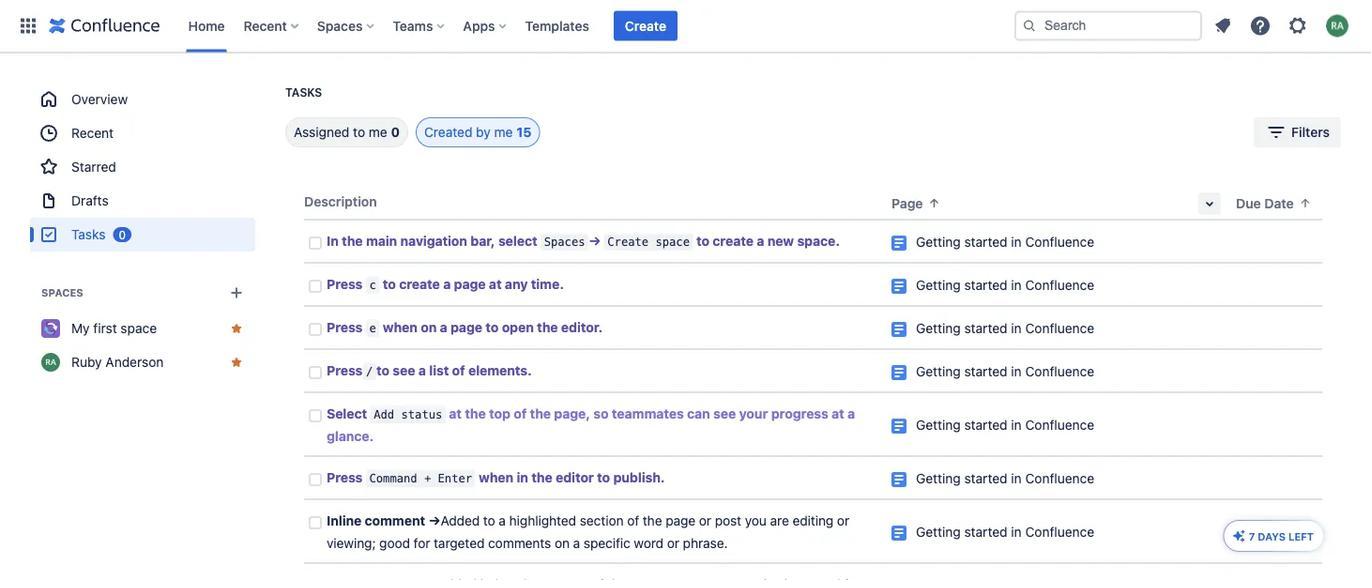 Task type: describe. For each thing, give the bounding box(es) containing it.
the left top
[[465, 406, 486, 421]]

recent link
[[30, 116, 255, 150]]

7 days left button
[[1225, 521, 1323, 551]]

premium icon image
[[1232, 528, 1247, 543]]

any
[[505, 276, 528, 292]]

you
[[745, 513, 767, 528]]

in for to see a list of elements.
[[1011, 364, 1022, 379]]

in the main navigation bar, select spaces → create space to create a new space.
[[327, 233, 840, 249]]

to right editor
[[597, 470, 610, 485]]

in for to create a page at any time.
[[1011, 277, 1022, 293]]

settings icon image
[[1287, 15, 1309, 37]]

comments
[[488, 535, 551, 551]]

your
[[739, 406, 768, 421]]

getting started in confluence link for →
[[916, 234, 1095, 250]]

page title icon image for when in the editor to publish.
[[892, 472, 907, 487]]

templates link
[[520, 11, 595, 41]]

getting for when in the editor to publish.
[[916, 471, 961, 486]]

assigned to me 0
[[294, 124, 400, 140]]

space inside my first space link
[[121, 321, 157, 336]]

0 vertical spatial on
[[421, 320, 437, 335]]

started for at the top of the page, so teammates can see your progress at a glance.
[[964, 417, 1008, 433]]

add
[[374, 408, 394, 421]]

getting started in confluence link for when on a page to open the editor.
[[916, 321, 1095, 336]]

tab list containing assigned to me
[[263, 117, 540, 147]]

getting started in confluence for →
[[916, 234, 1095, 250]]

c
[[369, 278, 376, 292]]

in for when on a page to open the editor.
[[1011, 321, 1022, 336]]

home
[[188, 18, 225, 33]]

0 horizontal spatial see
[[393, 363, 415, 378]]

7 days left
[[1249, 530, 1314, 543]]

7 getting from the top
[[916, 524, 961, 540]]

getting started in confluence link for to see a list of elements.
[[916, 364, 1095, 379]]

spaces inside popup button
[[317, 18, 363, 33]]

filters button
[[1254, 117, 1341, 147]]

page title icon image for when on a page to open the editor.
[[892, 322, 907, 337]]

to left open
[[486, 320, 499, 335]]

press c to create a page at any time.
[[327, 276, 564, 292]]

apps
[[463, 18, 495, 33]]

select
[[327, 406, 367, 421]]

page title icon image for at the top of the page, so teammates can see your progress at a glance.
[[892, 419, 907, 434]]

2 horizontal spatial at
[[832, 406, 844, 421]]

confluence for when in the editor to publish.
[[1025, 471, 1095, 486]]

/
[[366, 365, 373, 378]]

press for create
[[327, 276, 363, 292]]

+
[[424, 472, 431, 485]]

a left list
[[419, 363, 426, 378]]

getting started in confluence for when on a page to open the editor.
[[916, 321, 1095, 336]]

getting started in confluence for at the top of the page, so teammates can see your progress at a glance.
[[916, 417, 1095, 433]]

list
[[429, 363, 449, 378]]

1 vertical spatial →
[[428, 513, 441, 528]]

first
[[93, 321, 117, 336]]

good
[[379, 535, 410, 551]]

global element
[[11, 0, 1011, 52]]

select add status
[[327, 406, 442, 421]]

1 horizontal spatial →
[[589, 233, 601, 249]]

time.
[[531, 276, 564, 292]]

left
[[1289, 530, 1314, 543]]

0 vertical spatial when
[[383, 320, 418, 335]]

page,
[[554, 406, 590, 421]]

getting started in confluence for to create a page at any time.
[[916, 277, 1095, 293]]

7 confluence from the top
[[1025, 524, 1095, 540]]

teams button
[[387, 11, 452, 41]]

7
[[1249, 530, 1255, 543]]

on inside added to a highlighted section of the page or post you are editing or viewing; good for targeted comments on a specific word or phrase.
[[555, 535, 570, 551]]

added
[[441, 513, 480, 528]]

templates
[[525, 18, 589, 33]]

search image
[[1022, 18, 1037, 33]]

anderson
[[106, 354, 164, 370]]

the inside added to a highlighted section of the page or post you are editing or viewing; good for targeted comments on a specific word or phrase.
[[643, 513, 662, 528]]

due date
[[1236, 196, 1294, 211]]

started for →
[[964, 234, 1008, 250]]

glance.
[[327, 428, 374, 444]]

can
[[687, 406, 710, 421]]

2 horizontal spatial or
[[837, 513, 850, 528]]

press for enter
[[327, 470, 363, 485]]

in for when in the editor to publish.
[[1011, 471, 1022, 486]]

0 vertical spatial 0
[[391, 124, 400, 140]]

section
[[580, 513, 624, 528]]

started for to create a page at any time.
[[964, 277, 1008, 293]]

viewing;
[[327, 535, 376, 551]]

in for →
[[1011, 234, 1022, 250]]

home link
[[183, 11, 231, 41]]

inline
[[327, 513, 362, 528]]

started for to see a list of elements.
[[964, 364, 1008, 379]]

teams
[[393, 18, 433, 33]]

open
[[502, 320, 534, 335]]

new
[[768, 233, 794, 249]]

unstar this space image
[[229, 321, 244, 336]]

to right the 'c'
[[383, 276, 396, 292]]

a down navigation
[[443, 276, 451, 292]]

press command + enter when in the editor to publish.
[[327, 470, 665, 485]]

to right the assigned
[[353, 124, 365, 140]]

space.
[[797, 233, 840, 249]]

status
[[401, 408, 442, 421]]

targeted
[[434, 535, 485, 551]]

days
[[1258, 530, 1286, 543]]

create inside global element
[[625, 18, 666, 33]]

filters
[[1292, 124, 1330, 140]]

page inside added to a highlighted section of the page or post you are editing or viewing; good for targeted comments on a specific word or phrase.
[[666, 513, 696, 528]]

page title icon image for to create a page at any time.
[[892, 279, 907, 294]]

confluence for when on a page to open the editor.
[[1025, 321, 1095, 336]]

tasks inside group
[[71, 227, 106, 242]]

getting started in confluence link for to create a page at any time.
[[916, 277, 1095, 293]]

7 started from the top
[[964, 524, 1008, 540]]

my
[[71, 321, 90, 336]]

to right /
[[376, 363, 390, 378]]

drafts link
[[30, 184, 255, 218]]

highlighted
[[509, 513, 576, 528]]

editing
[[793, 513, 834, 528]]

elements.
[[468, 363, 532, 378]]

bar,
[[471, 233, 495, 249]]

7 getting started in confluence from the top
[[916, 524, 1095, 540]]

page for at
[[454, 276, 486, 292]]

added to a highlighted section of the page or post you are editing or viewing; good for targeted comments on a specific word or phrase.
[[327, 513, 853, 551]]

overview
[[71, 92, 128, 107]]

starred link
[[30, 150, 255, 184]]

the right open
[[537, 320, 558, 335]]

editor.
[[561, 320, 603, 335]]

your profile and preferences image
[[1326, 15, 1349, 37]]



Task type: vqa. For each thing, say whether or not it's contained in the screenshot.
The Page Tree Is Where Your Content Is Organized Within A Space. Drag And Drop To Reorder Or Nest Pages, So You Can More Effectively Share Your Work With Others.
no



Task type: locate. For each thing, give the bounding box(es) containing it.
getting for at the top of the page, so teammates can see your progress at a glance.
[[916, 417, 961, 433]]

0 horizontal spatial or
[[667, 535, 680, 551]]

0 vertical spatial create
[[625, 18, 666, 33]]

confluence for at the top of the page, so teammates can see your progress at a glance.
[[1025, 417, 1095, 433]]

6 getting started in confluence link from the top
[[916, 471, 1095, 486]]

me for by
[[494, 124, 513, 140]]

inline comment →
[[327, 513, 441, 528]]

recent right home
[[244, 18, 287, 33]]

banner containing home
[[0, 0, 1371, 53]]

1 getting started in confluence from the top
[[916, 234, 1095, 250]]

1 vertical spatial on
[[555, 535, 570, 551]]

or up phrase.
[[699, 513, 711, 528]]

getting for when on a page to open the editor.
[[916, 321, 961, 336]]

of inside added to a highlighted section of the page or post you are editing or viewing; good for targeted comments on a specific word or phrase.
[[627, 513, 639, 528]]

at
[[489, 276, 502, 292], [449, 406, 462, 421], [832, 406, 844, 421]]

see
[[393, 363, 415, 378], [713, 406, 736, 421]]

4 page title icon image from the top
[[892, 365, 907, 380]]

3 getting started in confluence link from the top
[[916, 321, 1095, 336]]

0 vertical spatial see
[[393, 363, 415, 378]]

0 horizontal spatial 0
[[119, 228, 126, 241]]

a left specific
[[573, 535, 580, 551]]

1 vertical spatial tasks
[[71, 227, 106, 242]]

press down the glance. on the bottom
[[327, 470, 363, 485]]

1 started from the top
[[964, 234, 1008, 250]]

getting started in confluence link for at the top of the page, so teammates can see your progress at a glance.
[[916, 417, 1095, 433]]

the left page,
[[530, 406, 551, 421]]

of up the word
[[627, 513, 639, 528]]

5 confluence from the top
[[1025, 417, 1095, 433]]

0 horizontal spatial me
[[369, 124, 387, 140]]

Search field
[[1015, 11, 1202, 41]]

at the top of the page, so teammates can see your progress at a glance.
[[327, 406, 858, 444]]

1 press from the top
[[327, 276, 363, 292]]

the
[[342, 233, 363, 249], [537, 320, 558, 335], [465, 406, 486, 421], [530, 406, 551, 421], [532, 470, 553, 485], [643, 513, 662, 528]]

recent inside 'link'
[[71, 125, 114, 141]]

6 started from the top
[[964, 471, 1008, 486]]

getting started in confluence for when in the editor to publish.
[[916, 471, 1095, 486]]

tasks down drafts
[[71, 227, 106, 242]]

getting started in confluence for to see a list of elements.
[[916, 364, 1095, 379]]

create down navigation
[[399, 276, 440, 292]]

ruby anderson
[[71, 354, 164, 370]]

so
[[594, 406, 609, 421]]

on up press / to see a list of elements.
[[421, 320, 437, 335]]

2 press from the top
[[327, 320, 363, 335]]

2 vertical spatial of
[[627, 513, 639, 528]]

5 getting started in confluence link from the top
[[916, 417, 1095, 433]]

1 horizontal spatial 0
[[391, 124, 400, 140]]

1 getting started in confluence link from the top
[[916, 234, 1095, 250]]

0 horizontal spatial recent
[[71, 125, 114, 141]]

tasks
[[285, 86, 322, 99], [71, 227, 106, 242]]

appswitcher icon image
[[17, 15, 39, 37]]

7 page title icon image from the top
[[892, 526, 907, 541]]

2 started from the top
[[964, 277, 1008, 293]]

3 started from the top
[[964, 321, 1008, 336]]

command
[[369, 472, 417, 485]]

my first space link
[[30, 312, 255, 345]]

2 vertical spatial page
[[666, 513, 696, 528]]

4 getting started in confluence from the top
[[916, 364, 1095, 379]]

created by me 15
[[424, 124, 532, 140]]

recent up starred
[[71, 125, 114, 141]]

of right top
[[514, 406, 527, 421]]

the up the word
[[643, 513, 662, 528]]

0 down drafts link
[[119, 228, 126, 241]]

create link
[[614, 11, 678, 41]]

me for to
[[369, 124, 387, 140]]

0 vertical spatial recent
[[244, 18, 287, 33]]

to inside added to a highlighted section of the page or post you are editing or viewing; good for targeted comments on a specific word or phrase.
[[483, 513, 495, 528]]

a down press c to create a page at any time.
[[440, 320, 447, 335]]

recent button
[[238, 11, 306, 41]]

0 horizontal spatial →
[[428, 513, 441, 528]]

spaces button
[[311, 11, 381, 41]]

1 horizontal spatial me
[[494, 124, 513, 140]]

banner
[[0, 0, 1371, 53]]

1 me from the left
[[369, 124, 387, 140]]

or right the word
[[667, 535, 680, 551]]

by
[[476, 124, 491, 140]]

spaces up time.
[[544, 235, 585, 249]]

apps button
[[457, 11, 514, 41]]

recent
[[244, 18, 287, 33], [71, 125, 114, 141]]

getting started in confluence link
[[916, 234, 1095, 250], [916, 277, 1095, 293], [916, 321, 1095, 336], [916, 364, 1095, 379], [916, 417, 1095, 433], [916, 471, 1095, 486], [916, 524, 1095, 540]]

a right progress
[[848, 406, 855, 421]]

press for on
[[327, 320, 363, 335]]

1 confluence from the top
[[1025, 234, 1095, 250]]

confluence for →
[[1025, 234, 1095, 250]]

in
[[327, 233, 339, 249]]

at right status
[[449, 406, 462, 421]]

see right /
[[393, 363, 415, 378]]

2 horizontal spatial of
[[627, 513, 639, 528]]

0 horizontal spatial at
[[449, 406, 462, 421]]

5 getting from the top
[[916, 417, 961, 433]]

enter
[[438, 472, 472, 485]]

4 getting started in confluence link from the top
[[916, 364, 1095, 379]]

4 started from the top
[[964, 364, 1008, 379]]

a left the new
[[757, 233, 764, 249]]

started
[[964, 234, 1008, 250], [964, 277, 1008, 293], [964, 321, 1008, 336], [964, 364, 1008, 379], [964, 417, 1008, 433], [964, 471, 1008, 486], [964, 524, 1008, 540]]

0
[[391, 124, 400, 140], [119, 228, 126, 241]]

a up comments
[[499, 513, 506, 528]]

when
[[383, 320, 418, 335], [479, 470, 514, 485]]

when right e
[[383, 320, 418, 335]]

ruby anderson link
[[30, 345, 255, 379]]

1 page title icon image from the top
[[892, 236, 907, 251]]

page title icon image
[[892, 236, 907, 251], [892, 279, 907, 294], [892, 322, 907, 337], [892, 365, 907, 380], [892, 419, 907, 434], [892, 472, 907, 487], [892, 526, 907, 541]]

5 page title icon image from the top
[[892, 419, 907, 434]]

1 horizontal spatial or
[[699, 513, 711, 528]]

getting
[[916, 234, 961, 250], [916, 277, 961, 293], [916, 321, 961, 336], [916, 364, 961, 379], [916, 417, 961, 433], [916, 471, 961, 486], [916, 524, 961, 540]]

2 me from the left
[[494, 124, 513, 140]]

ascending sorting icon page image
[[927, 196, 942, 211]]

1 vertical spatial of
[[514, 406, 527, 421]]

1 horizontal spatial when
[[479, 470, 514, 485]]

create inside in the main navigation bar, select spaces → create space to create a new space.
[[608, 235, 649, 249]]

editor
[[556, 470, 594, 485]]

getting for to create a page at any time.
[[916, 277, 961, 293]]

confluence image
[[49, 15, 160, 37], [49, 15, 160, 37]]

comment
[[365, 513, 425, 528]]

press left e
[[327, 320, 363, 335]]

group
[[30, 83, 255, 252]]

for
[[414, 535, 430, 551]]

ascending sorting icon date image
[[1298, 196, 1313, 211]]

of inside at the top of the page, so teammates can see your progress at a glance.
[[514, 406, 527, 421]]

0 horizontal spatial tasks
[[71, 227, 106, 242]]

the right in
[[342, 233, 363, 249]]

spaces up my
[[41, 287, 83, 299]]

1 horizontal spatial on
[[555, 535, 570, 551]]

1 horizontal spatial space
[[656, 235, 690, 249]]

0 vertical spatial tasks
[[285, 86, 322, 99]]

0 horizontal spatial space
[[121, 321, 157, 336]]

or
[[699, 513, 711, 528], [837, 513, 850, 528], [667, 535, 680, 551]]

select
[[498, 233, 537, 249]]

a inside at the top of the page, so teammates can see your progress at a glance.
[[848, 406, 855, 421]]

group containing overview
[[30, 83, 255, 252]]

confluence for to see a list of elements.
[[1025, 364, 1095, 379]]

space inside in the main navigation bar, select spaces → create space to create a new space.
[[656, 235, 690, 249]]

me right by
[[494, 124, 513, 140]]

at right progress
[[832, 406, 844, 421]]

2 horizontal spatial spaces
[[544, 235, 585, 249]]

2 getting started in confluence from the top
[[916, 277, 1095, 293]]

spaces inside in the main navigation bar, select spaces → create space to create a new space.
[[544, 235, 585, 249]]

1 vertical spatial spaces
[[544, 235, 585, 249]]

5 started from the top
[[964, 417, 1008, 433]]

0 vertical spatial →
[[589, 233, 601, 249]]

1 vertical spatial 0
[[119, 228, 126, 241]]

1 horizontal spatial of
[[514, 406, 527, 421]]

are
[[770, 513, 789, 528]]

tasks up the assigned
[[285, 86, 322, 99]]

date
[[1265, 196, 1294, 211]]

navigation
[[400, 233, 467, 249]]

confluence
[[1025, 234, 1095, 250], [1025, 277, 1095, 293], [1025, 321, 1095, 336], [1025, 364, 1095, 379], [1025, 417, 1095, 433], [1025, 471, 1095, 486], [1025, 524, 1095, 540]]

0 vertical spatial spaces
[[317, 18, 363, 33]]

2 page title icon image from the top
[[892, 279, 907, 294]]

main
[[366, 233, 397, 249]]

press / to see a list of elements.
[[327, 363, 532, 378]]

recent inside popup button
[[244, 18, 287, 33]]

1 horizontal spatial see
[[713, 406, 736, 421]]

page for to
[[451, 320, 482, 335]]

created
[[424, 124, 473, 140]]

15
[[517, 124, 532, 140]]

overview link
[[30, 83, 255, 116]]

→ right select
[[589, 233, 601, 249]]

0 horizontal spatial on
[[421, 320, 437, 335]]

unstar this space image
[[229, 355, 244, 370]]

me right the assigned
[[369, 124, 387, 140]]

1 vertical spatial create
[[399, 276, 440, 292]]

at left any on the left of page
[[489, 276, 502, 292]]

in for at the top of the page, so teammates can see your progress at a glance.
[[1011, 417, 1022, 433]]

6 page title icon image from the top
[[892, 472, 907, 487]]

1 horizontal spatial tasks
[[285, 86, 322, 99]]

1 vertical spatial recent
[[71, 125, 114, 141]]

press for see
[[327, 363, 363, 378]]

3 press from the top
[[327, 363, 363, 378]]

tab list
[[263, 117, 540, 147]]

in
[[1011, 234, 1022, 250], [1011, 277, 1022, 293], [1011, 321, 1022, 336], [1011, 364, 1022, 379], [1011, 417, 1022, 433], [517, 470, 528, 485], [1011, 471, 1022, 486], [1011, 524, 1022, 540]]

0 vertical spatial space
[[656, 235, 690, 249]]

to left the new
[[696, 233, 710, 249]]

my first space
[[71, 321, 157, 336]]

page up phrase.
[[666, 513, 696, 528]]

0 horizontal spatial spaces
[[41, 287, 83, 299]]

4 getting from the top
[[916, 364, 961, 379]]

starred
[[71, 159, 116, 175]]

confluence for to create a page at any time.
[[1025, 277, 1095, 293]]

post
[[715, 513, 742, 528]]

2 getting started in confluence link from the top
[[916, 277, 1095, 293]]

0 horizontal spatial when
[[383, 320, 418, 335]]

page
[[454, 276, 486, 292], [451, 320, 482, 335], [666, 513, 696, 528]]

3 confluence from the top
[[1025, 321, 1095, 336]]

create a space image
[[225, 282, 248, 304]]

see inside at the top of the page, so teammates can see your progress at a glance.
[[713, 406, 736, 421]]

1 vertical spatial see
[[713, 406, 736, 421]]

started for when in the editor to publish.
[[964, 471, 1008, 486]]

5 getting started in confluence from the top
[[916, 417, 1095, 433]]

0 vertical spatial page
[[454, 276, 486, 292]]

→ up for
[[428, 513, 441, 528]]

progress
[[771, 406, 829, 421]]

publish.
[[613, 470, 665, 485]]

notification icon image
[[1212, 15, 1234, 37]]

1 vertical spatial space
[[121, 321, 157, 336]]

press left the 'c'
[[327, 276, 363, 292]]

2 confluence from the top
[[1025, 277, 1095, 293]]

press left /
[[327, 363, 363, 378]]

word
[[634, 535, 664, 551]]

1 horizontal spatial spaces
[[317, 18, 363, 33]]

of right list
[[452, 363, 465, 378]]

0 left the created
[[391, 124, 400, 140]]

started for when on a page to open the editor.
[[964, 321, 1008, 336]]

7 getting started in confluence link from the top
[[916, 524, 1095, 540]]

the left editor
[[532, 470, 553, 485]]

assigned
[[294, 124, 350, 140]]

4 confluence from the top
[[1025, 364, 1095, 379]]

due
[[1236, 196, 1261, 211]]

a
[[757, 233, 764, 249], [443, 276, 451, 292], [440, 320, 447, 335], [419, 363, 426, 378], [848, 406, 855, 421], [499, 513, 506, 528], [573, 535, 580, 551]]

page title icon image for →
[[892, 236, 907, 251]]

page down press c to create a page at any time.
[[451, 320, 482, 335]]

6 getting from the top
[[916, 471, 961, 486]]

drafts
[[71, 193, 109, 208]]

getting started in confluence link for when in the editor to publish.
[[916, 471, 1095, 486]]

0 horizontal spatial of
[[452, 363, 465, 378]]

getting for to see a list of elements.
[[916, 364, 961, 379]]

2 vertical spatial spaces
[[41, 287, 83, 299]]

1 vertical spatial page
[[451, 320, 482, 335]]

1 vertical spatial when
[[479, 470, 514, 485]]

6 confluence from the top
[[1025, 471, 1095, 486]]

4 press from the top
[[327, 470, 363, 485]]

1 getting from the top
[[916, 234, 961, 250]]

to right added at bottom left
[[483, 513, 495, 528]]

see right can
[[713, 406, 736, 421]]

getting for →
[[916, 234, 961, 250]]

1 horizontal spatial at
[[489, 276, 502, 292]]

on
[[421, 320, 437, 335], [555, 535, 570, 551]]

create left the new
[[713, 233, 754, 249]]

1 horizontal spatial recent
[[244, 18, 287, 33]]

top
[[489, 406, 511, 421]]

help icon image
[[1249, 15, 1272, 37]]

on down highlighted
[[555, 535, 570, 551]]

3 page title icon image from the top
[[892, 322, 907, 337]]

specific
[[584, 535, 630, 551]]

phrase.
[[683, 535, 728, 551]]

or right editing
[[837, 513, 850, 528]]

spaces right recent popup button
[[317, 18, 363, 33]]

page up press e when on a page to open the editor.
[[454, 276, 486, 292]]

0 vertical spatial of
[[452, 363, 465, 378]]

6 getting started in confluence from the top
[[916, 471, 1095, 486]]

1 horizontal spatial create
[[713, 233, 754, 249]]

press e when on a page to open the editor.
[[327, 320, 603, 335]]

when right enter
[[479, 470, 514, 485]]

3 getting from the top
[[916, 321, 961, 336]]

0 horizontal spatial create
[[399, 276, 440, 292]]

1 vertical spatial create
[[608, 235, 649, 249]]

2 getting from the top
[[916, 277, 961, 293]]

0 vertical spatial create
[[713, 233, 754, 249]]

page title icon image for to see a list of elements.
[[892, 365, 907, 380]]

teammates
[[612, 406, 684, 421]]

e
[[369, 321, 376, 335]]

3 getting started in confluence from the top
[[916, 321, 1095, 336]]

→
[[589, 233, 601, 249], [428, 513, 441, 528]]

ruby
[[71, 354, 102, 370]]



